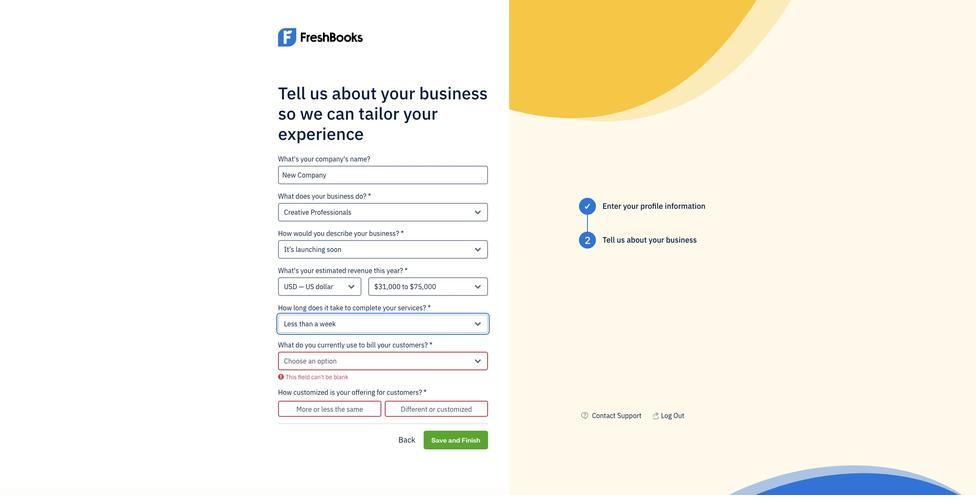 Task type: describe. For each thing, give the bounding box(es) containing it.
0 horizontal spatial customized
[[294, 389, 329, 397]]

$31,000 to $75,000
[[374, 283, 436, 291]]

more
[[296, 405, 312, 414]]

this
[[374, 267, 385, 275]]

back
[[399, 436, 416, 445]]

us for tell us about your business
[[617, 236, 625, 245]]

Creative Professionals field
[[278, 203, 488, 222]]

offering
[[352, 389, 375, 397]]

choose an option
[[284, 357, 337, 366]]

—
[[299, 283, 304, 291]]

contact support
[[592, 412, 642, 421]]

how customized is your offering for customers? *
[[278, 389, 427, 397]]

1 vertical spatial does
[[308, 304, 323, 312]]

this field can't be blank
[[286, 374, 348, 381]]

launching
[[296, 245, 325, 254]]

how for how long does it take to complete your services? *
[[278, 304, 292, 312]]

different
[[401, 405, 428, 414]]

estimated
[[316, 267, 346, 275]]

currently
[[318, 341, 345, 350]]

exclamationcircle image
[[278, 374, 284, 381]]

or for more
[[314, 405, 320, 414]]

complete
[[353, 304, 381, 312]]

than
[[299, 320, 313, 328]]

usd — us dollar
[[284, 283, 333, 291]]

contact support link
[[592, 412, 642, 421]]

business?
[[369, 229, 399, 238]]

tell us about your business
[[603, 236, 697, 245]]

usd
[[284, 283, 297, 291]]

$75,000
[[410, 283, 436, 291]]

experience
[[278, 123, 364, 145]]

or for different
[[429, 405, 436, 414]]

enter
[[603, 202, 622, 211]]

take
[[330, 304, 343, 312]]

business for tell us about your business
[[666, 236, 697, 245]]

soon
[[327, 245, 342, 254]]

we
[[300, 102, 323, 124]]

freshbooks logo image
[[278, 15, 363, 59]]

for
[[377, 389, 385, 397]]

save
[[431, 436, 447, 445]]

you for do
[[305, 341, 316, 350]]

bill
[[367, 341, 376, 350]]

field
[[298, 374, 310, 381]]

is
[[330, 389, 335, 397]]

finish
[[462, 436, 481, 445]]

creative professionals
[[284, 208, 352, 217]]

services?
[[398, 304, 426, 312]]

Less than a week field
[[278, 315, 488, 334]]

log out button
[[652, 411, 685, 421]]

save and finish button
[[424, 431, 488, 450]]

us for tell us about your business so we can tailor your experience
[[310, 82, 328, 104]]

a
[[315, 320, 318, 328]]

tell for tell us about your business so we can tailor your experience
[[278, 82, 306, 104]]

It's launching soon field
[[278, 240, 488, 259]]

be
[[326, 374, 332, 381]]

describe
[[326, 229, 353, 238]]

log
[[661, 412, 672, 421]]

support
[[617, 412, 642, 421]]

what does your business do? *
[[278, 192, 371, 201]]

it
[[325, 304, 329, 312]]

what do you currently use to bill your customers? *
[[278, 341, 433, 350]]

company's
[[316, 155, 349, 163]]

what for what does your business do? *
[[278, 192, 294, 201]]

so
[[278, 102, 296, 124]]

less
[[321, 405, 334, 414]]

to inside field
[[402, 283, 408, 291]]

us
[[306, 283, 314, 291]]

how would you describe your business? *
[[278, 229, 404, 238]]

enter your profile information
[[603, 202, 706, 211]]

log out
[[661, 412, 685, 421]]

about for tell us about your business
[[627, 236, 647, 245]]

Choose an option field
[[278, 352, 488, 371]]

can
[[327, 102, 355, 124]]

same
[[347, 405, 363, 414]]



Task type: vqa. For each thing, say whether or not it's contained in the screenshot.
the
yes



Task type: locate. For each thing, give the bounding box(es) containing it.
you
[[314, 229, 325, 238], [305, 341, 316, 350]]

revenue
[[348, 267, 372, 275]]

1 horizontal spatial us
[[617, 236, 625, 245]]

1 vertical spatial to
[[345, 304, 351, 312]]

does
[[296, 192, 310, 201], [308, 304, 323, 312]]

what's for what's your company's name?
[[278, 155, 299, 163]]

us right so
[[310, 82, 328, 104]]

about inside tell us about your business so we can tailor your experience
[[332, 82, 377, 104]]

1 vertical spatial what's
[[278, 267, 299, 275]]

1 horizontal spatial or
[[429, 405, 436, 414]]

business
[[419, 82, 488, 104], [327, 192, 354, 201], [666, 236, 697, 245]]

0 vertical spatial tell
[[278, 82, 306, 104]]

what's your estimated revenue this year? *
[[278, 267, 408, 275]]

can't
[[311, 374, 324, 381]]

more or less the same
[[296, 405, 363, 414]]

1 horizontal spatial customized
[[437, 405, 472, 414]]

1 vertical spatial customers?
[[387, 389, 422, 397]]

0 vertical spatial to
[[402, 283, 408, 291]]

business for tell us about your business so we can tailor your experience
[[419, 82, 488, 104]]

1 vertical spatial us
[[617, 236, 625, 245]]

1 what's from the top
[[278, 155, 299, 163]]

creative
[[284, 208, 309, 217]]

us inside tell us about your business so we can tailor your experience
[[310, 82, 328, 104]]

0 horizontal spatial business
[[327, 192, 354, 201]]

an
[[308, 357, 316, 366]]

how
[[278, 229, 292, 238], [278, 304, 292, 312], [278, 389, 292, 397]]

0 horizontal spatial us
[[310, 82, 328, 104]]

profile
[[641, 202, 663, 211]]

and
[[448, 436, 460, 445]]

less
[[284, 320, 298, 328]]

2 vertical spatial how
[[278, 389, 292, 397]]

0 vertical spatial customized
[[294, 389, 329, 397]]

1 vertical spatial about
[[627, 236, 647, 245]]

1 horizontal spatial business
[[419, 82, 488, 104]]

1 horizontal spatial to
[[359, 341, 365, 350]]

us down enter
[[617, 236, 625, 245]]

1 vertical spatial what
[[278, 341, 294, 350]]

2 or from the left
[[429, 405, 436, 414]]

or left less
[[314, 405, 320, 414]]

how for how customized is your offering for customers? *
[[278, 389, 292, 397]]

to left bill
[[359, 341, 365, 350]]

1 horizontal spatial tell
[[603, 236, 615, 245]]

2 what from the top
[[278, 341, 294, 350]]

week
[[320, 320, 336, 328]]

to right the take
[[345, 304, 351, 312]]

business inside tell us about your business so we can tailor your experience
[[419, 82, 488, 104]]

0 horizontal spatial to
[[345, 304, 351, 312]]

0 vertical spatial business
[[419, 82, 488, 104]]

customized down this field can't be blank
[[294, 389, 329, 397]]

2 vertical spatial business
[[666, 236, 697, 245]]

Currency field
[[278, 278, 362, 296]]

2 how from the top
[[278, 304, 292, 312]]

to for complete
[[345, 304, 351, 312]]

0 vertical spatial does
[[296, 192, 310, 201]]

about for tell us about your business so we can tailor your experience
[[332, 82, 377, 104]]

choose
[[284, 357, 307, 366]]

to left the $75,000
[[402, 283, 408, 291]]

save and finish
[[431, 436, 481, 445]]

customized up and
[[437, 405, 472, 414]]

tell
[[278, 82, 306, 104], [603, 236, 615, 245]]

0 vertical spatial about
[[332, 82, 377, 104]]

does up creative
[[296, 192, 310, 201]]

1 vertical spatial customized
[[437, 405, 472, 414]]

back button
[[392, 432, 422, 449]]

about
[[332, 82, 377, 104], [627, 236, 647, 245]]

what's your company's name?
[[278, 155, 370, 163]]

do?
[[356, 192, 367, 201]]

customers? up choose an option field
[[393, 341, 428, 350]]

would
[[294, 229, 312, 238]]

tailor
[[359, 102, 400, 124]]

out
[[674, 412, 685, 421]]

your
[[381, 82, 415, 104], [404, 102, 438, 124], [301, 155, 314, 163], [312, 192, 325, 201], [623, 202, 639, 211], [354, 229, 368, 238], [649, 236, 664, 245], [301, 267, 314, 275], [383, 304, 396, 312], [378, 341, 391, 350], [337, 389, 350, 397]]

how up it's
[[278, 229, 292, 238]]

name?
[[350, 155, 370, 163]]

less than a week
[[284, 320, 336, 328]]

logout image
[[652, 411, 660, 421]]

None text field
[[278, 166, 488, 184]]

1 vertical spatial tell
[[603, 236, 615, 245]]

blank
[[334, 374, 348, 381]]

1 vertical spatial you
[[305, 341, 316, 350]]

you for would
[[314, 229, 325, 238]]

2 vertical spatial to
[[359, 341, 365, 350]]

$31,000
[[374, 283, 401, 291]]

tell inside tell us about your business so we can tailor your experience
[[278, 82, 306, 104]]

tell for tell us about your business
[[603, 236, 615, 245]]

it's
[[284, 245, 294, 254]]

2 horizontal spatial business
[[666, 236, 697, 245]]

0 horizontal spatial or
[[314, 405, 320, 414]]

how left 'long'
[[278, 304, 292, 312]]

to
[[402, 283, 408, 291], [345, 304, 351, 312], [359, 341, 365, 350]]

0 vertical spatial what
[[278, 192, 294, 201]]

1 horizontal spatial about
[[627, 236, 647, 245]]

it's launching soon
[[284, 245, 342, 254]]

dollar
[[316, 283, 333, 291]]

what up creative
[[278, 192, 294, 201]]

professionals
[[311, 208, 352, 217]]

what's for what's your estimated revenue this year? *
[[278, 267, 299, 275]]

customized
[[294, 389, 329, 397], [437, 405, 472, 414]]

1 or from the left
[[314, 405, 320, 414]]

how down exclamationcircle image
[[278, 389, 292, 397]]

option
[[317, 357, 337, 366]]

support image
[[579, 411, 591, 421]]

long
[[294, 304, 307, 312]]

what's down experience
[[278, 155, 299, 163]]

0 vertical spatial how
[[278, 229, 292, 238]]

0 vertical spatial customers?
[[393, 341, 428, 350]]

tell us about your business so we can tailor your experience
[[278, 82, 488, 145]]

different or customized
[[401, 405, 472, 414]]

0 vertical spatial what's
[[278, 155, 299, 163]]

you right would
[[314, 229, 325, 238]]

0 horizontal spatial about
[[332, 82, 377, 104]]

do
[[296, 341, 303, 350]]

the
[[335, 405, 345, 414]]

1 how from the top
[[278, 229, 292, 238]]

2 horizontal spatial to
[[402, 283, 408, 291]]

what's up the usd
[[278, 267, 299, 275]]

what left do
[[278, 341, 294, 350]]

customers? up the different on the bottom of page
[[387, 389, 422, 397]]

this
[[286, 374, 297, 381]]

year?
[[387, 267, 403, 275]]

what for what do you currently use to bill your customers? *
[[278, 341, 294, 350]]

use
[[346, 341, 357, 350]]

1 vertical spatial how
[[278, 304, 292, 312]]

how long does it take to complete your services? *
[[278, 304, 431, 312]]

*
[[368, 192, 371, 201], [401, 229, 404, 238], [405, 267, 408, 275], [428, 304, 431, 312], [430, 341, 433, 350], [424, 389, 427, 397]]

0 horizontal spatial tell
[[278, 82, 306, 104]]

what's
[[278, 155, 299, 163], [278, 267, 299, 275]]

0 vertical spatial us
[[310, 82, 328, 104]]

does left it
[[308, 304, 323, 312]]

$31,000 to $75,000 field
[[369, 278, 488, 296]]

customers?
[[393, 341, 428, 350], [387, 389, 422, 397]]

information
[[665, 202, 706, 211]]

0 vertical spatial you
[[314, 229, 325, 238]]

1 vertical spatial business
[[327, 192, 354, 201]]

to for bill
[[359, 341, 365, 350]]

what
[[278, 192, 294, 201], [278, 341, 294, 350]]

2 what's from the top
[[278, 267, 299, 275]]

how for how would you describe your business? *
[[278, 229, 292, 238]]

you right do
[[305, 341, 316, 350]]

3 how from the top
[[278, 389, 292, 397]]

contact
[[592, 412, 616, 421]]

1 what from the top
[[278, 192, 294, 201]]

or right the different on the bottom of page
[[429, 405, 436, 414]]



